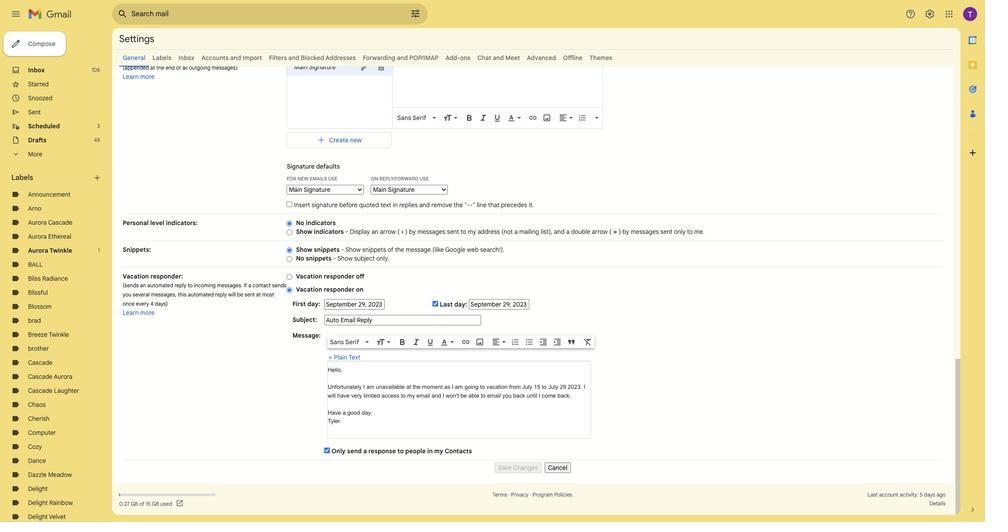 Task type: locate. For each thing, give the bounding box(es) containing it.
at inside (appended at the end of all outgoing messages) learn more
[[150, 64, 155, 71]]

sans
[[397, 114, 411, 122], [330, 338, 344, 346]]

0 vertical spatial responder
[[324, 273, 355, 281]]

cascade link
[[28, 359, 52, 367]]

general link
[[123, 54, 145, 62]]

aurora cascade link
[[28, 219, 72, 227]]

0 horizontal spatial sent
[[245, 292, 255, 298]]

by right › at top
[[409, 228, 416, 236]]

1 vertical spatial sans
[[330, 338, 344, 346]]

Show indicators radio
[[287, 229, 293, 236]]

0.27
[[119, 501, 130, 507]]

0 vertical spatial bold ‪(⌘b)‬ image
[[465, 113, 474, 122]]

0 horizontal spatial tyler.
[[328, 418, 342, 425]]

formatting options toolbar
[[395, 113, 602, 123], [327, 336, 595, 348]]

learn inside (appended at the end of all outgoing messages) learn more
[[123, 73, 139, 81]]

brad link
[[28, 317, 41, 325]]

the
[[156, 64, 164, 71], [454, 201, 463, 209], [395, 246, 404, 254], [413, 384, 421, 391]]

you
[[123, 292, 131, 298], [503, 393, 512, 399]]

0 vertical spatial twinkle
[[50, 247, 72, 255]]

cascade laughter
[[28, 387, 79, 395]]

and inside the "signature" text box
[[436, 60, 445, 67]]

1 vertical spatial at
[[256, 292, 261, 298]]

1 vertical spatial numbered list ‪(⌘⇧7)‬ image
[[511, 338, 520, 347]]

arno link
[[28, 205, 41, 213]]

1 vertical spatial inbox link
[[28, 66, 45, 74]]

themes link
[[590, 54, 613, 62]]

learn down (appended
[[123, 73, 139, 81]]

Show snippets radio
[[287, 247, 293, 254]]

learn more link down (appended
[[123, 73, 155, 81]]

tab list
[[961, 28, 985, 491]]

aurora cascade
[[28, 219, 72, 227]]

messages right »
[[631, 228, 659, 236]]

a left good
[[343, 410, 346, 416]]

sent down if
[[245, 292, 255, 298]]

more down 4
[[140, 309, 155, 317]]

0 vertical spatial indicators
[[306, 219, 336, 227]]

labels inside navigation
[[11, 174, 33, 182]]

cascade up ethereal
[[48, 219, 72, 227]]

2 horizontal spatial of
[[388, 246, 394, 254]]

show right show snippets 'radio'
[[296, 246, 312, 254]]

google
[[445, 246, 466, 254]]

2 vertical spatial my
[[434, 448, 443, 455]]

details
[[930, 501, 946, 507]]

sent up google at top left
[[447, 228, 459, 236]]

hello,
[[328, 367, 342, 373]]

3 delight from the top
[[28, 513, 48, 521]]

1 horizontal spatial link ‪(⌘k)‬ image
[[529, 113, 538, 122]]

bold ‪(⌘b)‬ image left italic ‪(⌘i)‬ image
[[465, 113, 474, 122]]

- for show subject only.
[[333, 255, 336, 263]]

0 horizontal spatial day:
[[307, 300, 320, 308]]

1 vertical spatial you
[[503, 393, 512, 399]]

me.
[[695, 228, 705, 236]]

1 vertical spatial will
[[328, 393, 336, 399]]

sent left the 'only'
[[661, 228, 673, 236]]

0 vertical spatial inbox
[[179, 54, 194, 62]]

tyler. down have
[[328, 418, 342, 425]]

arrow
[[380, 228, 396, 236], [592, 228, 608, 236]]

in
[[393, 201, 398, 209], [427, 448, 433, 455]]

0 horizontal spatial be
[[237, 292, 243, 298]]

all
[[182, 64, 188, 71]]

contact
[[253, 282, 271, 289]]

1 horizontal spatial use
[[420, 176, 429, 182]]

1 ) from the left
[[405, 228, 408, 236]]

1 horizontal spatial sent
[[447, 228, 459, 236]]

2 delight from the top
[[28, 499, 48, 507]]

0 vertical spatial in
[[393, 201, 398, 209]]

1 vertical spatial sans serif option
[[328, 338, 364, 347]]

in right people
[[427, 448, 433, 455]]

0 vertical spatial last
[[440, 301, 453, 309]]

0 horizontal spatial am
[[367, 384, 374, 391]]

only
[[332, 448, 346, 455]]

1 horizontal spatial an
[[372, 228, 379, 236]]

gmail image
[[28, 5, 76, 23]]

snippets up vacation responder off
[[306, 255, 332, 263]]

2 learn from the top
[[123, 309, 139, 317]]

of left "message"
[[388, 246, 394, 254]]

1 no from the top
[[296, 219, 304, 227]]

0 horizontal spatial last
[[440, 301, 453, 309]]

numbered list ‪(⌘⇧7)‬ image left bulleted list ‪(⌘⇧8)‬ icon
[[511, 338, 520, 347]]

cascade for cascade link in the bottom of the page
[[28, 359, 52, 367]]

(like
[[433, 246, 444, 254]]

1 learn from the top
[[123, 73, 139, 81]]

( left »
[[610, 228, 612, 236]]

advanced
[[527, 54, 556, 62]]

1 vertical spatial be
[[461, 393, 467, 399]]

1 horizontal spatial bold ‪(⌘b)‬ image
[[465, 113, 474, 122]]

- left the display
[[346, 228, 348, 236]]

0 vertical spatial learn more link
[[123, 73, 155, 81]]

responder for on
[[324, 286, 355, 294]]

aurora down 'arno' link
[[28, 219, 47, 227]]

1 horizontal spatial arrow
[[592, 228, 608, 236]]

2023.
[[568, 384, 582, 391]]

cascade aurora
[[28, 373, 72, 381]]

of left all on the top left of page
[[176, 64, 181, 71]]

footer
[[112, 491, 954, 508]]

computer
[[28, 429, 56, 437]]

inbox for top inbox link
[[179, 54, 194, 62]]

inbox for leftmost inbox link
[[28, 66, 45, 74]]

day: right fixed end date option
[[454, 301, 467, 309]]

vacation for vacation responder: (sends an automated reply to incoming messages. if a contact sends you several messages, this automated reply will be sent at most once every 4 days) learn more
[[123, 273, 149, 281]]

more inside (appended at the end of all outgoing messages) learn more
[[140, 73, 155, 81]]

automated
[[147, 282, 173, 289], [188, 292, 214, 298]]

1 ( from the left
[[398, 228, 400, 236]]

First day: text field
[[324, 299, 385, 310]]

1 vertical spatial automated
[[188, 292, 214, 298]]

starred link
[[28, 80, 49, 88]]

ethereal
[[48, 233, 71, 241]]

serif for italic ‪(⌘i)‬ icon sans serif option
[[345, 338, 359, 346]]

( left › at top
[[398, 228, 400, 236]]

automated up "messages," on the left
[[147, 282, 173, 289]]

0 horizontal spatial sans
[[330, 338, 344, 346]]

2 no from the top
[[296, 255, 304, 263]]

july up come
[[548, 384, 558, 391]]

sans serif for italic ‪(⌘i)‬ image sans serif option
[[397, 114, 426, 122]]

address
[[478, 228, 500, 236]]

1 horizontal spatial reply
[[215, 292, 227, 298]]

0 horizontal spatial labels
[[11, 174, 33, 182]]

0 vertical spatial delight
[[28, 485, 48, 493]]

announcement link
[[28, 191, 70, 199]]

import
[[243, 54, 262, 62]]

of inside (appended at the end of all outgoing messages) learn more
[[176, 64, 181, 71]]

0 horizontal spatial an
[[140, 282, 146, 289]]

and right one
[[436, 60, 445, 67]]

until
[[527, 393, 537, 399]]

only. inside the "signature" text box
[[447, 60, 458, 67]]

0 horizontal spatial insert image image
[[476, 338, 484, 347]]

1 vertical spatial serif
[[345, 338, 359, 346]]

to left people
[[398, 448, 404, 455]]

from
[[509, 384, 521, 391]]

arno
[[28, 205, 41, 213]]

· right privacy
[[530, 492, 531, 498]]

0 horizontal spatial serif
[[345, 338, 359, 346]]

link ‪(⌘k)‬ image
[[529, 113, 538, 122], [462, 338, 470, 347]]

learn down 'once'
[[123, 309, 139, 317]]

use
[[328, 176, 338, 182], [420, 176, 429, 182]]

numbered list ‪(⌘⇧7)‬ image left more formatting options "icon"
[[578, 113, 587, 122]]

message
[[406, 246, 431, 254]]

15 left used
[[146, 501, 151, 507]]

gb left used
[[152, 501, 159, 507]]

going
[[465, 384, 479, 391]]

july up the until
[[522, 384, 533, 391]]

ball link
[[28, 261, 43, 269]]

cascade down brother
[[28, 359, 52, 367]]

aurora for aurora cascade
[[28, 219, 47, 227]]

0 horizontal spatial ·
[[509, 492, 510, 498]]

serif for italic ‪(⌘i)‬ image sans serif option
[[413, 114, 426, 122]]

1 horizontal spatial my
[[434, 448, 443, 455]]

1 vertical spatial in
[[427, 448, 433, 455]]

labels down more
[[11, 174, 33, 182]]

0 horizontal spatial of
[[139, 501, 144, 507]]

have
[[337, 393, 350, 399]]

0 horizontal spatial link ‪(⌘k)‬ image
[[462, 338, 470, 347]]

sans serif option for italic ‪(⌘i)‬ icon
[[328, 338, 364, 347]]

0 horizontal spatial only.
[[376, 255, 389, 263]]

to left me.
[[687, 228, 693, 236]]

vacation right vacation responder off radio
[[296, 273, 322, 281]]

2 ) from the left
[[619, 228, 621, 236]]

0 horizontal spatial messages
[[418, 228, 446, 236]]

Only send a response to people in my Contacts checkbox
[[324, 448, 330, 454]]

main menu image
[[11, 9, 21, 19]]

) right › at top
[[405, 228, 408, 236]]

1 more from the top
[[140, 73, 155, 81]]

at inside 'unfortunately i am unavailable at the moment as i am going to vacation from july 15 to july 29 2023. i will have very limited access to my email and i won't be able to email you back until i come back.'
[[406, 384, 411, 391]]

Signature text field
[[398, 59, 599, 103]]

0 vertical spatial will
[[228, 292, 236, 298]]

0 horizontal spatial at
[[150, 64, 155, 71]]

1 vertical spatial link ‪(⌘k)‬ image
[[462, 338, 470, 347]]

1 horizontal spatial be
[[461, 393, 467, 399]]

and left the
[[397, 54, 408, 62]]

an right the display
[[372, 228, 379, 236]]

snippets for show snippets of the message (like google web search!).
[[314, 246, 340, 254]]

0 horizontal spatial sans serif
[[330, 338, 359, 346]]

1 horizontal spatial july
[[548, 384, 558, 391]]

inbox link up starred
[[28, 66, 45, 74]]

None search field
[[112, 4, 428, 25]]

None checkbox
[[287, 202, 293, 207]]

delight for delight velvet
[[28, 513, 48, 521]]

no right no indicators option
[[296, 219, 304, 227]]

1 · from the left
[[509, 492, 510, 498]]

2 messages from the left
[[631, 228, 659, 236]]

privacy link
[[511, 492, 529, 498]]

will down 'messages.'
[[228, 292, 236, 298]]

filters
[[269, 54, 287, 62]]

1 horizontal spatial )
[[619, 228, 621, 236]]

0 vertical spatial reply
[[175, 282, 186, 289]]

0 vertical spatial labels
[[152, 54, 172, 62]]

my left address
[[468, 228, 476, 236]]

show up no snippets - show subject only.
[[346, 246, 361, 254]]

arrow left »
[[592, 228, 608, 236]]

aurora up laughter
[[54, 373, 72, 381]]

messages up (like
[[418, 228, 446, 236]]

1 horizontal spatial you
[[503, 393, 512, 399]]

more
[[140, 73, 155, 81], [140, 309, 155, 317]]

breeze
[[28, 331, 47, 339]]

last left account
[[868, 492, 878, 498]]

2 vertical spatial of
[[139, 501, 144, 507]]

15 up the until
[[534, 384, 540, 391]]

link ‪(⌘k)‬ image for insert image for numbered list ‪(⌘⇧7)‬ image related to bulleted list ‪(⌘⇧8)‬ icon
[[462, 338, 470, 347]]

2 more from the top
[[140, 309, 155, 317]]

0 horizontal spatial )
[[405, 228, 408, 236]]

- for display an arrow (
[[346, 228, 348, 236]]

insert image image
[[543, 113, 552, 122], [476, 338, 484, 347]]

cascade for cascade aurora
[[28, 373, 52, 381]]

email down moment
[[417, 393, 430, 399]]

by right »
[[623, 228, 629, 236]]

cascade for cascade laughter
[[28, 387, 52, 395]]

indicators down no indicators at the top left of page
[[314, 228, 344, 236]]

last day:
[[440, 301, 467, 309]]

and inside 'unfortunately i am unavailable at the moment as i am going to vacation from july 15 to july 29 2023. i will have very limited access to my email and i won't be able to email you back until i come back.'
[[432, 393, 441, 399]]

be inside 'unfortunately i am unavailable at the moment as i am going to vacation from july 15 to july 29 2023. i will have very limited access to my email and i won't be able to email you back until i come back.'
[[461, 393, 467, 399]]

0 vertical spatial my
[[468, 228, 476, 236]]

create new
[[329, 136, 362, 144]]

numbered list ‪(⌘⇧7)‬ image for bulleted list ‪(⌘⇧8)‬ icon
[[511, 338, 520, 347]]

you up 'once'
[[123, 292, 131, 298]]

0 horizontal spatial (
[[398, 228, 400, 236]]

day: right first
[[307, 300, 320, 308]]

i right 'as'
[[452, 384, 454, 391]]

1 horizontal spatial inbox link
[[179, 54, 194, 62]]

at down labels link
[[150, 64, 155, 71]]

last inside last account activity: 5 days ago details
[[868, 492, 878, 498]]

1 vertical spatial reply
[[215, 292, 227, 298]]

2 responder from the top
[[324, 286, 355, 294]]

0 horizontal spatial bold ‪(⌘b)‬ image
[[398, 338, 407, 347]]

1 responder from the top
[[324, 273, 355, 281]]

numbered list ‪(⌘⇧7)‬ image
[[578, 113, 587, 122], [511, 338, 520, 347]]

twinkle right breeze
[[49, 331, 69, 339]]

aurora ethereal
[[28, 233, 71, 241]]

2 horizontal spatial my
[[468, 228, 476, 236]]

1 horizontal spatial am
[[455, 384, 463, 391]]

1 am from the left
[[367, 384, 374, 391]]

0.27 gb of 15 gb used
[[119, 501, 172, 507]]

i up limited
[[363, 384, 365, 391]]

inbox inside labels navigation
[[28, 66, 45, 74]]

and down moment
[[432, 393, 441, 399]]

more formatting options image
[[593, 113, 602, 122]]

messages.
[[217, 282, 243, 289]]

signature up the new at the top left of the page
[[287, 163, 315, 171]]

1 horizontal spatial labels
[[152, 54, 172, 62]]

link ‪(⌘k)‬ image for numbered list ‪(⌘⇧7)‬ image for more formatting options "icon" insert image
[[529, 113, 538, 122]]

delight down delight link on the left bottom
[[28, 499, 48, 507]]

underline ‪(⌘u)‬ image
[[493, 114, 502, 123]]

drafts
[[28, 136, 47, 144]]

1 horizontal spatial sans serif
[[397, 114, 426, 122]]

dance
[[28, 457, 46, 465]]

1 horizontal spatial (
[[610, 228, 612, 236]]

web
[[467, 246, 479, 254]]

0 vertical spatial at
[[150, 64, 155, 71]]

i left won't
[[443, 393, 444, 399]]

0 vertical spatial only.
[[447, 60, 458, 67]]

1 vertical spatial more
[[140, 309, 155, 317]]

aurora ethereal link
[[28, 233, 71, 241]]

sans serif option
[[396, 113, 431, 122], [328, 338, 364, 347]]

messages
[[418, 228, 446, 236], [631, 228, 659, 236]]

vacation up first day: at left bottom
[[296, 286, 322, 294]]

responder for off
[[324, 273, 355, 281]]

last right fixed end date option
[[440, 301, 453, 309]]

use right reply/forward at the top left of page
[[420, 176, 429, 182]]

bold ‪(⌘b)‬ image
[[465, 113, 474, 122], [398, 338, 407, 347]]

details link
[[930, 501, 946, 507]]

1 horizontal spatial by
[[623, 228, 629, 236]]

1 delight from the top
[[28, 485, 48, 493]]

insert image image for numbered list ‪(⌘⇧7)‬ image related to bulleted list ‪(⌘⇧8)‬ icon
[[476, 338, 484, 347]]

- for show snippets of the message (like google web search!).
[[341, 246, 344, 254]]

aurora up aurora twinkle
[[28, 233, 47, 241]]

sans for italic ‪(⌘i)‬ icon sans serif option
[[330, 338, 344, 346]]

0 horizontal spatial inbox link
[[28, 66, 45, 74]]

tyler. inside the "signature" text box
[[398, 60, 412, 67]]

for
[[287, 176, 296, 182]]

my inside 'unfortunately i am unavailable at the moment as i am going to vacation from july 15 to july 29 2023. i will have very limited access to my email and i won't be able to email you back until i come back.'
[[407, 393, 415, 399]]

italic ‪(⌘i)‬ image
[[412, 338, 421, 347]]

1 vertical spatial only.
[[376, 255, 389, 263]]

0 horizontal spatial arrow
[[380, 228, 396, 236]]

1 horizontal spatial automated
[[188, 292, 214, 298]]

a inside have a good day, tyler.
[[343, 410, 346, 416]]

the left end
[[156, 64, 164, 71]]

insert
[[294, 201, 310, 209]]

no right "no snippets" radio
[[296, 255, 304, 263]]

settings
[[119, 33, 154, 44]]

0 horizontal spatial use
[[328, 176, 338, 182]]

) right »
[[619, 228, 621, 236]]

link ‪(⌘k)‬ image right underline ‪(⌘u)‬ image
[[529, 113, 538, 122]]

cascade down cascade link in the bottom of the page
[[28, 373, 52, 381]]

response
[[369, 448, 396, 455]]

ons
[[460, 54, 471, 62]]

pop/imap
[[410, 54, 439, 62]]

navigation
[[123, 461, 943, 473]]

2 july from the left
[[548, 384, 558, 391]]

display
[[350, 228, 370, 236]]

No indicators radio
[[287, 220, 293, 227]]

email down vacation
[[487, 393, 501, 399]]

signature down blocked
[[309, 63, 336, 71]]

moment
[[422, 384, 443, 391]]

0 vertical spatial an
[[372, 228, 379, 236]]

1 vertical spatial no
[[296, 255, 304, 263]]

by
[[409, 228, 416, 236], [623, 228, 629, 236]]

2 email from the left
[[487, 393, 501, 399]]

the
[[413, 60, 423, 67]]

support image
[[906, 9, 916, 19]]

cascade up chaos
[[28, 387, 52, 395]]

gb right '0.27'
[[131, 501, 138, 507]]

end
[[166, 64, 175, 71]]

labels heading
[[11, 174, 93, 182]]

rainbow
[[49, 499, 73, 507]]

bold ‪(⌘b)‬ image for italic ‪(⌘i)‬ image
[[465, 113, 474, 122]]

no for no indicators
[[296, 219, 304, 227]]

days)
[[155, 301, 168, 307]]

0 vertical spatial numbered list ‪(⌘⇧7)‬ image
[[578, 113, 587, 122]]

responder down vacation responder off
[[324, 286, 355, 294]]

an up several
[[140, 282, 146, 289]]

1 vertical spatial learn
[[123, 309, 139, 317]]

insert image image for numbered list ‪(⌘⇧7)‬ image for more formatting options "icon"
[[543, 113, 552, 122]]

to left incoming
[[188, 282, 193, 289]]

last
[[440, 301, 453, 309], [868, 492, 878, 498]]

sans serif
[[397, 114, 426, 122], [330, 338, 359, 346]]

an
[[372, 228, 379, 236], [140, 282, 146, 289]]

1 vertical spatial my
[[407, 393, 415, 399]]

general
[[123, 54, 145, 62]]

delight for delight link on the left bottom
[[28, 485, 48, 493]]

0 vertical spatial sans
[[397, 114, 411, 122]]

vacation for vacation responder off
[[296, 273, 322, 281]]

0 vertical spatial more
[[140, 73, 155, 81]]

1 vertical spatial learn more link
[[123, 309, 155, 317]]

1 vertical spatial bold ‪(⌘b)‬ image
[[398, 338, 407, 347]]

formatting options toolbar down last day: on the left of the page
[[327, 336, 595, 348]]

labels for labels heading at the top left of the page
[[11, 174, 33, 182]]

1 use from the left
[[328, 176, 338, 182]]

- up no snippets - show subject only.
[[341, 246, 344, 254]]

be left able
[[461, 393, 467, 399]]

1 vertical spatial tyler.
[[328, 418, 342, 425]]

reply up this at the left
[[175, 282, 186, 289]]

forwarding and pop/imap
[[363, 54, 439, 62]]

1 vertical spatial responder
[[324, 286, 355, 294]]

inbox link up all on the top left of page
[[179, 54, 194, 62]]

aurora for aurora twinkle
[[28, 247, 48, 255]]

and right chat at the left of page
[[493, 54, 504, 62]]

days
[[924, 492, 936, 498]]

0 horizontal spatial you
[[123, 292, 131, 298]]

1 vertical spatial 15
[[146, 501, 151, 507]]

at left most
[[256, 292, 261, 298]]

the inside 'unfortunately i am unavailable at the moment as i am going to vacation from july 15 to july 29 2023. i will have very limited access to my email and i won't be able to email you back until i come back.'
[[413, 384, 421, 391]]

0 vertical spatial you
[[123, 292, 131, 298]]

send
[[347, 448, 362, 455]]

i right the until
[[539, 393, 541, 399]]

offline
[[563, 54, 583, 62]]

0 vertical spatial serif
[[413, 114, 426, 122]]

email
[[417, 393, 430, 399], [487, 393, 501, 399]]

vacation inside vacation responder: (sends an automated reply to incoming messages. if a contact sends you several messages, this automated reply will be sent at most once every 4 days) learn more
[[123, 273, 149, 281]]

·
[[509, 492, 510, 498], [530, 492, 531, 498]]

only
[[674, 228, 686, 236]]

0 horizontal spatial will
[[228, 292, 236, 298]]

link ‪(⌘k)‬ image right underline ‪(⌘u)‬ icon
[[462, 338, 470, 347]]

laughter
[[54, 387, 79, 395]]

of right '0.27'
[[139, 501, 144, 507]]

delight
[[28, 485, 48, 493], [28, 499, 48, 507], [28, 513, 48, 521]]

in right text
[[393, 201, 398, 209]]

be down 'messages.'
[[237, 292, 243, 298]]

1 arrow from the left
[[380, 228, 396, 236]]

1 horizontal spatial insert image image
[[543, 113, 552, 122]]

(
[[398, 228, 400, 236], [610, 228, 612, 236]]

1 horizontal spatial ·
[[530, 492, 531, 498]]



Task type: describe. For each thing, give the bounding box(es) containing it.
1 learn more link from the top
[[123, 73, 155, 81]]

navigation containing save changes
[[123, 461, 943, 473]]

program policies link
[[533, 492, 573, 498]]

cherish link
[[28, 415, 50, 423]]

vacation for vacation responder on
[[296, 286, 322, 294]]

used
[[160, 501, 172, 507]]

create new button
[[287, 132, 392, 148]]

a inside vacation responder: (sends an automated reply to incoming messages. if a contact sends you several messages, this automated reply will be sent at most once every 4 days) learn more
[[248, 282, 251, 289]]

2 gb from the left
[[152, 501, 159, 507]]

the left '"-'
[[454, 201, 463, 209]]

2 ( from the left
[[610, 228, 612, 236]]

and right list),
[[554, 228, 565, 236]]

first
[[293, 300, 306, 308]]

one
[[425, 60, 434, 67]]

2 arrow from the left
[[592, 228, 608, 236]]

delight velvet
[[28, 513, 66, 521]]

indent less ‪(⌘[)‬ image
[[539, 338, 548, 347]]

activity:
[[900, 492, 919, 498]]

delight link
[[28, 485, 48, 493]]

more inside vacation responder: (sends an automated reply to incoming messages. if a contact sends you several messages, this automated reply will be sent at most once every 4 days) learn more
[[140, 309, 155, 317]]

messages,
[[151, 292, 176, 298]]

to right access
[[401, 393, 406, 399]]

footer containing terms
[[112, 491, 954, 508]]

and right the replies
[[419, 201, 430, 209]]

0 horizontal spatial in
[[393, 201, 398, 209]]

show right show indicators radio
[[296, 228, 312, 236]]

unavailable
[[376, 384, 405, 391]]

show snippets - show snippets of the message (like google web search!).
[[296, 246, 505, 254]]

to right going
[[480, 384, 485, 391]]

sans for italic ‪(⌘i)‬ image sans serif option
[[397, 114, 411, 122]]

you inside 'unfortunately i am unavailable at the moment as i am going to vacation from july 15 to july 29 2023. i will have very limited access to my email and i won't be able to email you back until i come back.'
[[503, 393, 512, 399]]

come
[[542, 393, 556, 399]]

and up main
[[288, 54, 299, 62]]

a right send
[[363, 448, 367, 455]]

to up come
[[542, 384, 547, 391]]

4
[[150, 301, 154, 307]]

the inside (appended at the end of all outgoing messages) learn more
[[156, 64, 164, 71]]

Vacation responder off radio
[[287, 274, 293, 280]]

messages)
[[212, 64, 238, 71]]

dazzle meadow link
[[28, 471, 72, 479]]

1 vertical spatial formatting options toolbar
[[327, 336, 595, 348]]

you inside vacation responder: (sends an automated reply to incoming messages. if a contact sends you several messages, this automated reply will be sent at most once every 4 days) learn more
[[123, 292, 131, 298]]

text
[[381, 201, 391, 209]]

day: for last day:
[[454, 301, 467, 309]]

0 vertical spatial formatting options toolbar
[[395, 113, 602, 123]]

chat and meet
[[478, 54, 520, 62]]

signature
[[312, 201, 338, 209]]

that
[[488, 201, 500, 209]]

1 vertical spatial signature
[[287, 163, 315, 171]]

brad
[[28, 317, 41, 325]]

0 vertical spatial inbox link
[[179, 54, 194, 62]]

themes
[[590, 54, 613, 62]]

twinkle for aurora twinkle
[[50, 247, 72, 255]]

tyler. inside have a good day, tyler.
[[328, 418, 342, 425]]

indent more ‪(⌘])‬ image
[[553, 338, 562, 347]]

sent inside vacation responder: (sends an automated reply to incoming messages. if a contact sends you several messages, this automated reply will be sent at most once every 4 days) learn more
[[245, 292, 255, 298]]

(appended
[[123, 64, 149, 71]]

delight for delight rainbow
[[28, 499, 48, 507]]

snippets for show subject only.
[[306, 255, 332, 263]]

bliss radiance
[[28, 275, 68, 283]]

indicators for show
[[314, 228, 344, 236]]

last account activity: 5 days ago details
[[868, 492, 946, 507]]

only send a response to people in my contacts
[[332, 448, 472, 455]]

last for last day:
[[440, 301, 453, 309]]

quote ‪(⌘⇧9)‬ image
[[567, 338, 576, 347]]

brother link
[[28, 345, 49, 353]]

i right 2023. at the bottom right of page
[[584, 384, 585, 391]]

Vacation responder on radio
[[287, 287, 293, 294]]

and up messages)
[[230, 54, 241, 62]]

day,
[[362, 410, 372, 416]]

remove
[[432, 201, 452, 209]]

numbered list ‪(⌘⇧7)‬ image for more formatting options "icon"
[[578, 113, 587, 122]]

Last day: checkbox
[[433, 301, 438, 307]]

reply/forward
[[380, 176, 419, 182]]

the down › at top
[[395, 246, 404, 254]]

advanced search options image
[[407, 5, 424, 22]]

as
[[444, 384, 450, 391]]

delight velvet link
[[28, 513, 66, 521]]

scheduled
[[28, 122, 60, 130]]

italic ‪(⌘i)‬ image
[[479, 113, 488, 122]]

double
[[571, 228, 590, 236]]

108
[[92, 67, 100, 73]]

indicators:
[[166, 219, 198, 227]]

settings image
[[925, 9, 935, 19]]

insert signature before quoted text in replies and remove the "--" line that precedes it.
[[293, 201, 534, 209]]

indicators for no
[[306, 219, 336, 227]]

to right able
[[481, 393, 486, 399]]

show left subject at the left of the page
[[337, 255, 353, 263]]

terms
[[493, 492, 507, 498]]

message:
[[293, 332, 321, 340]]

will inside 'unfortunately i am unavailable at the moment as i am going to vacation from july 15 to july 29 2023. i will have very limited access to my email and i won't be able to email you back until i come back.'
[[328, 393, 336, 399]]

on reply/forward use
[[371, 176, 429, 182]]

underline ‪(⌘u)‬ image
[[426, 338, 435, 347]]

Last day: text field
[[469, 299, 529, 310]]

velvet
[[49, 513, 66, 521]]

2 · from the left
[[530, 492, 531, 498]]

to up google at top left
[[461, 228, 466, 236]]

last for last account activity: 5 days ago details
[[868, 492, 878, 498]]

vacation responder off
[[296, 273, 364, 281]]

aurora twinkle link
[[28, 247, 72, 255]]

meadow
[[48, 471, 72, 479]]

cozy link
[[28, 443, 42, 451]]

main
[[294, 63, 308, 71]]

sans serif for italic ‪(⌘i)‬ icon sans serif option
[[330, 338, 359, 346]]

"-
[[465, 201, 470, 209]]

mailing
[[520, 228, 539, 236]]

back.
[[558, 393, 571, 399]]

off
[[356, 273, 364, 281]]

filters and blocked addresses
[[269, 54, 356, 62]]

chat
[[478, 54, 491, 62]]

will inside vacation responder: (sends an automated reply to incoming messages. if a contact sends you several messages, this automated reply will be sent at most once every 4 days) learn more
[[228, 292, 236, 298]]

aurora for aurora ethereal
[[28, 233, 47, 241]]

« plain text
[[329, 354, 360, 362]]

day: for first day:
[[307, 300, 320, 308]]

15 inside 'unfortunately i am unavailable at the moment as i am going to vacation from july 15 to july 29 2023. i will have very limited access to my email and i won't be able to email you back until i come back.'
[[534, 384, 540, 391]]

terms link
[[493, 492, 507, 498]]

Subject text field
[[324, 315, 481, 326]]

an inside vacation responder: (sends an automated reply to incoming messages. if a contact sends you several messages, this automated reply will be sent at most once every 4 days) learn more
[[140, 282, 146, 289]]

before
[[339, 201, 358, 209]]

every
[[136, 301, 149, 307]]

0 vertical spatial signature
[[309, 63, 336, 71]]

learn inside vacation responder: (sends an automated reply to incoming messages. if a contact sends you several messages, this automated reply will be sent at most once every 4 days) learn more
[[123, 309, 139, 317]]

a left double
[[566, 228, 570, 236]]

0 horizontal spatial automated
[[147, 282, 173, 289]]

personal level indicators:
[[123, 219, 198, 227]]

search mail image
[[115, 6, 131, 22]]

snoozed link
[[28, 94, 52, 102]]

at inside vacation responder: (sends an automated reply to incoming messages. if a contact sends you several messages, this automated reply will be sent at most once every 4 days) learn more
[[256, 292, 261, 298]]

2 horizontal spatial sent
[[661, 228, 673, 236]]

follow link to manage storage image
[[176, 500, 184, 508]]

2 learn more link from the top
[[123, 309, 155, 317]]

to inside vacation responder: (sends an automated reply to incoming messages. if a contact sends you several messages, this automated reply will be sent at most once every 4 days) learn more
[[188, 282, 193, 289]]

computer link
[[28, 429, 56, 437]]

blissful
[[28, 289, 48, 297]]

snippets up subject at the left of the page
[[362, 246, 386, 254]]

bulleted list ‪(⌘⇧8)‬ image
[[525, 338, 534, 347]]

policies
[[554, 492, 573, 498]]

snippets:
[[123, 246, 151, 254]]

new
[[298, 176, 309, 182]]

1 july from the left
[[522, 384, 533, 391]]

›
[[401, 228, 404, 236]]

Search mail text field
[[132, 10, 386, 18]]

several
[[133, 292, 150, 298]]

sent link
[[28, 108, 41, 116]]

blissful link
[[28, 289, 48, 297]]

bold ‪(⌘b)‬ image for italic ‪(⌘i)‬ icon
[[398, 338, 407, 347]]

2 use from the left
[[420, 176, 429, 182]]

1 gb from the left
[[131, 501, 138, 507]]

be inside vacation responder: (sends an automated reply to incoming messages. if a contact sends you several messages, this automated reply will be sent at most once every 4 days) learn more
[[237, 292, 243, 298]]

labels for labels link
[[152, 54, 172, 62]]

show indicators - display an arrow ( › ) by messages sent to my address (not a mailing list), and a double arrow ( » ) by messages sent only to me.
[[296, 228, 705, 236]]

unfortunately i am unavailable at the moment as i am going to vacation from july 15 to july 29 2023. i will have very limited access to my email and i won't be able to email you back until i come back.
[[328, 384, 585, 399]]

radiance
[[42, 275, 68, 283]]

it.
[[529, 201, 534, 209]]

replies
[[399, 201, 418, 209]]

1 by from the left
[[409, 228, 416, 236]]

a right (not
[[515, 228, 518, 236]]

0 horizontal spatial reply
[[175, 282, 186, 289]]

1 messages from the left
[[418, 228, 446, 236]]

labels navigation
[[0, 28, 112, 523]]

save
[[499, 464, 512, 472]]

1 horizontal spatial in
[[427, 448, 433, 455]]

bliss
[[28, 275, 41, 283]]

No snippets radio
[[287, 256, 293, 262]]

- left line
[[470, 201, 473, 209]]

cancel button
[[545, 463, 571, 473]]

no for no snippets - show subject only.
[[296, 255, 304, 263]]

sans serif option for italic ‪(⌘i)‬ image
[[396, 113, 431, 122]]

meet
[[505, 54, 520, 62]]

remove formatting ‪(⌘\)‬ image
[[583, 338, 592, 347]]

forwarding and pop/imap link
[[363, 54, 439, 62]]

2 am from the left
[[455, 384, 463, 391]]

back
[[513, 393, 525, 399]]

1 email from the left
[[417, 393, 430, 399]]

(appended at the end of all outgoing messages) learn more
[[123, 64, 238, 81]]

15 inside footer
[[146, 501, 151, 507]]

(sends
[[123, 282, 139, 289]]

2 by from the left
[[623, 228, 629, 236]]

of inside footer
[[139, 501, 144, 507]]

save changes button
[[495, 463, 542, 473]]

twinkle for breeze twinkle
[[49, 331, 69, 339]]

cascade aurora link
[[28, 373, 72, 381]]

Vacation responder text field
[[328, 366, 591, 434]]

1 vertical spatial of
[[388, 246, 394, 254]]

more
[[28, 150, 42, 158]]

able
[[469, 393, 479, 399]]



Task type: vqa. For each thing, say whether or not it's contained in the screenshot.
'deleted.' in the top of the page
no



